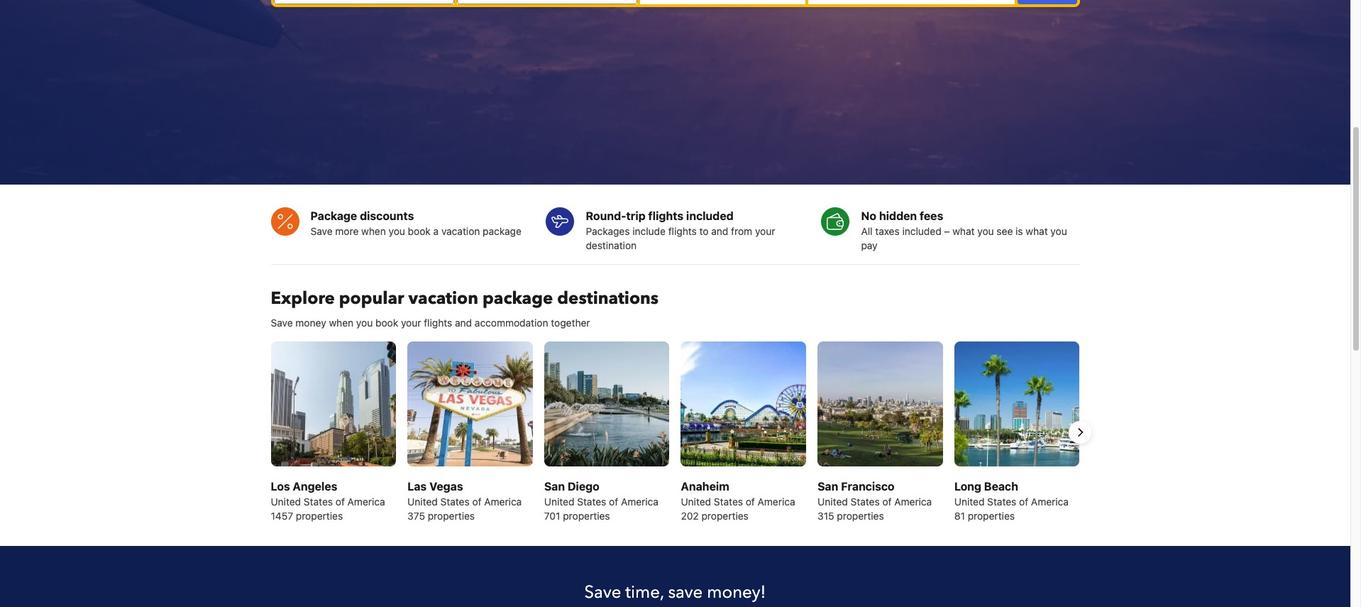 Task type: locate. For each thing, give the bounding box(es) containing it.
5 united from the left
[[818, 496, 848, 508]]

6 america from the left
[[1032, 496, 1069, 508]]

united up the '202'
[[681, 496, 712, 508]]

america inside los angeles united states of america 1457 properties
[[348, 496, 385, 508]]

3 america from the left
[[621, 496, 659, 508]]

of inside las vegas united states of america 375 properties
[[473, 496, 482, 508]]

you
[[389, 225, 405, 237], [978, 225, 995, 237], [1051, 225, 1068, 237], [356, 317, 373, 329]]

united inside los angeles united states of america 1457 properties
[[271, 496, 301, 508]]

2 properties from the left
[[428, 510, 475, 522]]

vacation right a
[[442, 225, 480, 237]]

package discounts save more when you book a vacation package
[[311, 209, 522, 237]]

3 states from the left
[[577, 496, 607, 508]]

properties inside los angeles united states of america 1457 properties
[[296, 510, 343, 522]]

2 of from the left
[[473, 496, 482, 508]]

is
[[1016, 225, 1024, 237]]

included inside no hidden fees all taxes included – what you see is what you pay
[[903, 225, 942, 237]]

0 vertical spatial save
[[311, 225, 333, 237]]

6 properties from the left
[[968, 510, 1015, 522]]

properties down francisco
[[837, 510, 885, 522]]

states inside los angeles united states of america 1457 properties
[[304, 496, 333, 508]]

1 vertical spatial book
[[376, 317, 398, 329]]

2 horizontal spatial save
[[585, 581, 622, 605]]

next image
[[1072, 424, 1089, 441]]

0 vertical spatial and
[[712, 225, 729, 237]]

properties down beach
[[968, 510, 1015, 522]]

and inside explore popular vacation package destinations save money when you book your flights and accommodation together
[[455, 317, 472, 329]]

united for las vegas
[[408, 496, 438, 508]]

destination
[[586, 239, 637, 251]]

2 san from the left
[[818, 480, 839, 493]]

0 horizontal spatial san
[[545, 480, 565, 493]]

what
[[953, 225, 975, 237], [1026, 225, 1049, 237]]

america inside san francisco united states of america 315 properties
[[895, 496, 933, 508]]

1 horizontal spatial san
[[818, 480, 839, 493]]

san up 315
[[818, 480, 839, 493]]

united for san diego
[[545, 496, 575, 508]]

what right –
[[953, 225, 975, 237]]

properties inside san francisco united states of america 315 properties
[[837, 510, 885, 522]]

united inside san diego united states of america 701 properties
[[545, 496, 575, 508]]

together
[[551, 317, 591, 329]]

when right money
[[329, 317, 354, 329]]

0 horizontal spatial save
[[271, 317, 293, 329]]

5 states from the left
[[851, 496, 880, 508]]

properties inside long beach united states of america 81 properties
[[968, 510, 1015, 522]]

2 united from the left
[[408, 496, 438, 508]]

save time, save money!
[[585, 581, 767, 605]]

america for long beach
[[1032, 496, 1069, 508]]

0 vertical spatial when
[[362, 225, 386, 237]]

5 properties from the left
[[837, 510, 885, 522]]

your inside round-trip flights included packages include flights to and from your destination
[[756, 225, 776, 237]]

3 properties from the left
[[563, 510, 610, 522]]

of inside san francisco united states of america 315 properties
[[883, 496, 892, 508]]

save down package
[[311, 225, 333, 237]]

1 vertical spatial when
[[329, 317, 354, 329]]

america
[[348, 496, 385, 508], [485, 496, 522, 508], [621, 496, 659, 508], [758, 496, 796, 508], [895, 496, 933, 508], [1032, 496, 1069, 508]]

1 vertical spatial package
[[483, 287, 553, 310]]

america inside san diego united states of america 701 properties
[[621, 496, 659, 508]]

book down popular
[[376, 317, 398, 329]]

vacation
[[442, 225, 480, 237], [409, 287, 479, 310]]

2 america from the left
[[485, 496, 522, 508]]

package up the accommodation
[[483, 287, 553, 310]]

1 vertical spatial and
[[455, 317, 472, 329]]

0 horizontal spatial book
[[376, 317, 398, 329]]

when
[[362, 225, 386, 237], [329, 317, 354, 329]]

0 horizontal spatial included
[[687, 209, 734, 222]]

states inside las vegas united states of america 375 properties
[[441, 496, 470, 508]]

1 horizontal spatial your
[[756, 225, 776, 237]]

states down 'diego' in the left of the page
[[577, 496, 607, 508]]

2 package from the top
[[483, 287, 553, 310]]

flights inside explore popular vacation package destinations save money when you book your flights and accommodation together
[[424, 317, 453, 329]]

properties for los angeles
[[296, 510, 343, 522]]

flights
[[649, 209, 684, 222], [669, 225, 697, 237], [424, 317, 453, 329]]

trip
[[627, 209, 646, 222]]

book
[[408, 225, 431, 237], [376, 317, 398, 329]]

3 of from the left
[[609, 496, 619, 508]]

package
[[311, 209, 357, 222]]

1 united from the left
[[271, 496, 301, 508]]

explore popular vacation package destinations region
[[260, 341, 1092, 524]]

0 vertical spatial book
[[408, 225, 431, 237]]

diego
[[568, 480, 600, 493]]

accommodation
[[475, 317, 549, 329]]

3 united from the left
[[545, 496, 575, 508]]

save left money
[[271, 317, 293, 329]]

states inside san francisco united states of america 315 properties
[[851, 496, 880, 508]]

1 horizontal spatial book
[[408, 225, 431, 237]]

0 horizontal spatial what
[[953, 225, 975, 237]]

4 united from the left
[[681, 496, 712, 508]]

1 vertical spatial your
[[401, 317, 421, 329]]

properties down vegas on the left of page
[[428, 510, 475, 522]]

san left 'diego' in the left of the page
[[545, 480, 565, 493]]

united up 1457
[[271, 496, 301, 508]]

of
[[336, 496, 345, 508], [473, 496, 482, 508], [609, 496, 619, 508], [746, 496, 755, 508], [883, 496, 892, 508], [1020, 496, 1029, 508]]

save inside package discounts save more when you book a vacation package
[[311, 225, 333, 237]]

when inside package discounts save more when you book a vacation package
[[362, 225, 386, 237]]

package
[[483, 225, 522, 237], [483, 287, 553, 310]]

1 san from the left
[[545, 480, 565, 493]]

5 america from the left
[[895, 496, 933, 508]]

united inside las vegas united states of america 375 properties
[[408, 496, 438, 508]]

long
[[955, 480, 982, 493]]

states inside long beach united states of america 81 properties
[[988, 496, 1017, 508]]

included up to
[[687, 209, 734, 222]]

included
[[687, 209, 734, 222], [903, 225, 942, 237]]

las
[[408, 480, 427, 493]]

1 horizontal spatial what
[[1026, 225, 1049, 237]]

america inside long beach united states of america 81 properties
[[1032, 496, 1069, 508]]

san
[[545, 480, 565, 493], [818, 480, 839, 493]]

see
[[997, 225, 1014, 237]]

states
[[304, 496, 333, 508], [441, 496, 470, 508], [577, 496, 607, 508], [714, 496, 743, 508], [851, 496, 880, 508], [988, 496, 1017, 508]]

1 horizontal spatial when
[[362, 225, 386, 237]]

your right from
[[756, 225, 776, 237]]

properties inside san diego united states of america 701 properties
[[563, 510, 610, 522]]

0 vertical spatial flights
[[649, 209, 684, 222]]

1 horizontal spatial save
[[311, 225, 333, 237]]

0 horizontal spatial when
[[329, 317, 354, 329]]

and inside round-trip flights included packages include flights to and from your destination
[[712, 225, 729, 237]]

included inside round-trip flights included packages include flights to and from your destination
[[687, 209, 734, 222]]

explore popular vacation package destinations save money when you book your flights and accommodation together
[[271, 287, 659, 329]]

included down fees
[[903, 225, 942, 237]]

states down vegas on the left of page
[[441, 496, 470, 508]]

taxes
[[876, 225, 900, 237]]

america inside las vegas united states of america 375 properties
[[485, 496, 522, 508]]

you down popular
[[356, 317, 373, 329]]

6 states from the left
[[988, 496, 1017, 508]]

what right "is"
[[1026, 225, 1049, 237]]

popular
[[339, 287, 404, 310]]

san inside san diego united states of america 701 properties
[[545, 480, 565, 493]]

save inside explore popular vacation package destinations save money when you book your flights and accommodation together
[[271, 317, 293, 329]]

all
[[862, 225, 873, 237]]

1 horizontal spatial and
[[712, 225, 729, 237]]

4 america from the left
[[758, 496, 796, 508]]

united up 315
[[818, 496, 848, 508]]

vacation inside explore popular vacation package destinations save money when you book your flights and accommodation together
[[409, 287, 479, 310]]

discounts
[[360, 209, 414, 222]]

las vegas united states of america 375 properties
[[408, 480, 522, 522]]

your down popular
[[401, 317, 421, 329]]

save left time,
[[585, 581, 622, 605]]

america for san francisco
[[895, 496, 933, 508]]

united inside san francisco united states of america 315 properties
[[818, 496, 848, 508]]

vacation down a
[[409, 287, 479, 310]]

1 vertical spatial vacation
[[409, 287, 479, 310]]

book left a
[[408, 225, 431, 237]]

and
[[712, 225, 729, 237], [455, 317, 472, 329]]

1 states from the left
[[304, 496, 333, 508]]

properties inside anaheim united states of america 202 properties
[[702, 510, 749, 522]]

to
[[700, 225, 709, 237]]

of inside san diego united states of america 701 properties
[[609, 496, 619, 508]]

of inside long beach united states of america 81 properties
[[1020, 496, 1029, 508]]

properties
[[296, 510, 343, 522], [428, 510, 475, 522], [563, 510, 610, 522], [702, 510, 749, 522], [837, 510, 885, 522], [968, 510, 1015, 522]]

more
[[335, 225, 359, 237]]

1 of from the left
[[336, 496, 345, 508]]

0 vertical spatial vacation
[[442, 225, 480, 237]]

your inside explore popular vacation package destinations save money when you book your flights and accommodation together
[[401, 317, 421, 329]]

states inside san diego united states of america 701 properties
[[577, 496, 607, 508]]

properties for san francisco
[[837, 510, 885, 522]]

united for long beach
[[955, 496, 985, 508]]

4 states from the left
[[714, 496, 743, 508]]

0 horizontal spatial your
[[401, 317, 421, 329]]

0 horizontal spatial and
[[455, 317, 472, 329]]

united inside long beach united states of america 81 properties
[[955, 496, 985, 508]]

properties inside las vegas united states of america 375 properties
[[428, 510, 475, 522]]

when down discounts
[[362, 225, 386, 237]]

united up 375
[[408, 496, 438, 508]]

states down angeles
[[304, 496, 333, 508]]

6 of from the left
[[1020, 496, 1029, 508]]

united
[[271, 496, 301, 508], [408, 496, 438, 508], [545, 496, 575, 508], [681, 496, 712, 508], [818, 496, 848, 508], [955, 496, 985, 508]]

6 united from the left
[[955, 496, 985, 508]]

america inside anaheim united states of america 202 properties
[[758, 496, 796, 508]]

money
[[296, 317, 326, 329]]

you right "is"
[[1051, 225, 1068, 237]]

and left the accommodation
[[455, 317, 472, 329]]

states for las vegas
[[441, 496, 470, 508]]

2 states from the left
[[441, 496, 470, 508]]

1 america from the left
[[348, 496, 385, 508]]

your
[[756, 225, 776, 237], [401, 317, 421, 329]]

1 horizontal spatial included
[[903, 225, 942, 237]]

1 vertical spatial save
[[271, 317, 293, 329]]

1 properties from the left
[[296, 510, 343, 522]]

and right to
[[712, 225, 729, 237]]

properties down 'diego' in the left of the page
[[563, 510, 610, 522]]

2 what from the left
[[1026, 225, 1049, 237]]

0 vertical spatial package
[[483, 225, 522, 237]]

round-
[[586, 209, 627, 222]]

1 package from the top
[[483, 225, 522, 237]]

you down discounts
[[389, 225, 405, 237]]

4 properties from the left
[[702, 510, 749, 522]]

states down francisco
[[851, 496, 880, 508]]

no hidden fees all taxes included – what you see is what you pay
[[862, 209, 1068, 251]]

properties right the '202'
[[702, 510, 749, 522]]

united up the 701
[[545, 496, 575, 508]]

america for san diego
[[621, 496, 659, 508]]

0 vertical spatial your
[[756, 225, 776, 237]]

of inside los angeles united states of america 1457 properties
[[336, 496, 345, 508]]

united down the long
[[955, 496, 985, 508]]

states down anaheim on the right bottom of the page
[[714, 496, 743, 508]]

1 vertical spatial included
[[903, 225, 942, 237]]

2 vertical spatial flights
[[424, 317, 453, 329]]

properties down angeles
[[296, 510, 343, 522]]

0 vertical spatial included
[[687, 209, 734, 222]]

save
[[311, 225, 333, 237], [271, 317, 293, 329], [585, 581, 622, 605]]

san inside san francisco united states of america 315 properties
[[818, 480, 839, 493]]

4 of from the left
[[746, 496, 755, 508]]

5 of from the left
[[883, 496, 892, 508]]

united for los angeles
[[271, 496, 301, 508]]

united for san francisco
[[818, 496, 848, 508]]

states down beach
[[988, 496, 1017, 508]]

package right a
[[483, 225, 522, 237]]



Task type: describe. For each thing, give the bounding box(es) containing it.
1 what from the left
[[953, 225, 975, 237]]

anaheim
[[681, 480, 730, 493]]

san diego united states of america 701 properties
[[545, 480, 659, 522]]

properties for san diego
[[563, 510, 610, 522]]

san for san diego
[[545, 480, 565, 493]]

of for san francisco
[[883, 496, 892, 508]]

vegas
[[430, 480, 463, 493]]

your for package
[[401, 317, 421, 329]]

destinations
[[558, 287, 659, 310]]

united inside anaheim united states of america 202 properties
[[681, 496, 712, 508]]

of inside anaheim united states of america 202 properties
[[746, 496, 755, 508]]

explore
[[271, 287, 335, 310]]

375
[[408, 510, 425, 522]]

long beach united states of america 81 properties
[[955, 480, 1069, 522]]

properties for long beach
[[968, 510, 1015, 522]]

1 vertical spatial flights
[[669, 225, 697, 237]]

of for los angeles
[[336, 496, 345, 508]]

pay
[[862, 239, 878, 251]]

from
[[732, 225, 753, 237]]

anaheim united states of america 202 properties
[[681, 480, 796, 522]]

francisco
[[842, 480, 895, 493]]

you inside explore popular vacation package destinations save money when you book your flights and accommodation together
[[356, 317, 373, 329]]

states for san francisco
[[851, 496, 880, 508]]

book inside package discounts save more when you book a vacation package
[[408, 225, 431, 237]]

states inside anaheim united states of america 202 properties
[[714, 496, 743, 508]]

beach
[[985, 480, 1019, 493]]

america for los angeles
[[348, 496, 385, 508]]

701
[[545, 510, 561, 522]]

properties for las vegas
[[428, 510, 475, 522]]

you inside package discounts save more when you book a vacation package
[[389, 225, 405, 237]]

save
[[668, 581, 703, 605]]

san francisco united states of america 315 properties
[[818, 480, 933, 522]]

2 vertical spatial save
[[585, 581, 622, 605]]

your for included
[[756, 225, 776, 237]]

fees
[[920, 209, 944, 222]]

include
[[633, 225, 666, 237]]

a
[[434, 225, 439, 237]]

time,
[[626, 581, 664, 605]]

los angeles united states of america 1457 properties
[[271, 480, 385, 522]]

vacation inside package discounts save more when you book a vacation package
[[442, 225, 480, 237]]

round-trip flights included packages include flights to and from your destination
[[586, 209, 776, 251]]

of for las vegas
[[473, 496, 482, 508]]

package inside explore popular vacation package destinations save money when you book your flights and accommodation together
[[483, 287, 553, 310]]

of for long beach
[[1020, 496, 1029, 508]]

states for long beach
[[988, 496, 1017, 508]]

no
[[862, 209, 877, 222]]

81
[[955, 510, 966, 522]]

states for san diego
[[577, 496, 607, 508]]

315
[[818, 510, 835, 522]]

states for los angeles
[[304, 496, 333, 508]]

hidden
[[880, 209, 918, 222]]

book inside explore popular vacation package destinations save money when you book your flights and accommodation together
[[376, 317, 398, 329]]

package inside package discounts save more when you book a vacation package
[[483, 225, 522, 237]]

202
[[681, 510, 699, 522]]

money!
[[707, 581, 767, 605]]

los
[[271, 480, 290, 493]]

you left see
[[978, 225, 995, 237]]

when inside explore popular vacation package destinations save money when you book your flights and accommodation together
[[329, 317, 354, 329]]

1457
[[271, 510, 293, 522]]

of for san diego
[[609, 496, 619, 508]]

packages
[[586, 225, 630, 237]]

san for san francisco
[[818, 480, 839, 493]]

america for las vegas
[[485, 496, 522, 508]]

–
[[945, 225, 950, 237]]

angeles
[[293, 480, 338, 493]]



Task type: vqa. For each thing, say whether or not it's contained in the screenshot.
the States within the San Francisco United States of America 315 properties
yes



